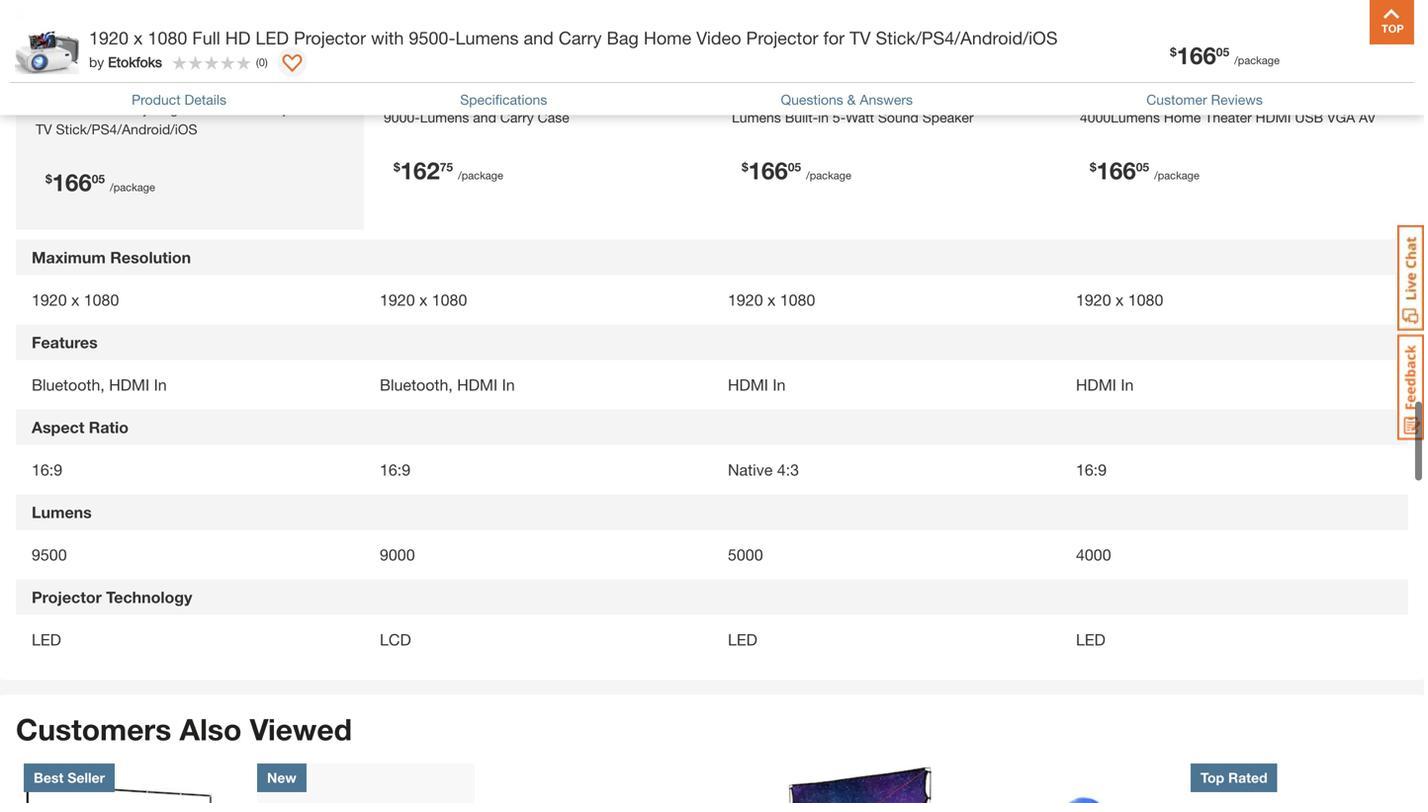 Task type: describe. For each thing, give the bounding box(es) containing it.
)
[[265, 56, 268, 68]]

led inside 1920 x 1080 full hd led smart projector with 4000lumens home theater hdmi usb vga av
[[1209, 88, 1235, 105]]

lumens up specifications
[[455, 27, 519, 48]]

led up ) on the top left of page
[[256, 27, 289, 48]]

9500
[[32, 546, 67, 565]]

projector down "9500"
[[32, 588, 102, 607]]

by
[[89, 54, 104, 70]]

rated
[[1228, 770, 1267, 787]]

/package up resolution
[[110, 181, 155, 194]]

best seller
[[34, 770, 105, 787]]

aspect ratio
[[32, 418, 129, 437]]

projector technology
[[32, 588, 192, 607]]

5000
[[728, 546, 763, 565]]

0 vertical spatial video
[[696, 27, 741, 48]]

$ for 1920 x 1080 lcd video projector with 5000- lumens built-in 5-watt sound speaker
[[742, 160, 748, 174]]

customer
[[1146, 91, 1207, 108]]

technology
[[106, 588, 192, 607]]

with inside 1920 x 1080 full hd led smart projector with 4000lumens home theater hdmi usb vga av
[[1340, 88, 1366, 105]]

in
[[818, 109, 829, 125]]

$ 162 75 /package
[[394, 156, 503, 184]]

2 bluetooth, hdmi in from the left
[[380, 376, 515, 394]]

details
[[184, 91, 226, 108]]

$ for 1920 x 1080 full hd lcd wifi projector with 9000-lumens and carry case
[[394, 160, 400, 174]]

customers also viewed
[[16, 712, 352, 748]]

hdmi inside 1920 x 1080 full hd led smart projector with 4000lumens home theater hdmi usb vga av
[[1256, 109, 1291, 125]]

1920 x 1080 full hd led smart projector with 4000lumens home theater hdmi usb vga av link
[[1080, 88, 1376, 125]]

1920 x 1080 full hd lcd 5g wifi mini bluetooth projector with 12000-lumens image
[[257, 764, 475, 804]]

x inside 1920 x 1080 lcd video projector with 5000- lumens built-in 5-watt sound speaker
[[766, 88, 774, 105]]

for
[[823, 27, 845, 48]]

1920 inside 1920 x 1080 full hd led smart projector with 4000lumens home theater hdmi usb vga av
[[1080, 88, 1111, 105]]

1 horizontal spatial and
[[524, 27, 554, 48]]

reviews
[[1211, 91, 1263, 108]]

1080 inside 1920 x 1080 full hd led smart projector with 4000lumens home theater hdmi usb vga av
[[1126, 88, 1156, 105]]

led down projector technology
[[32, 631, 61, 650]]

2 1920 x 1080 from the left
[[380, 291, 467, 309]]

1 1920 x 1080 from the left
[[32, 291, 119, 309]]

resolution
[[110, 248, 191, 267]]

0 horizontal spatial lcd
[[380, 631, 411, 650]]

projector inside 1920 x 1080 lcd video projector with 5000- lumens built-in 5-watt sound speaker
[[882, 88, 938, 105]]

1920 inside the 1920 x 1080 full hd lcd wifi projector with 9000-lumens and carry case
[[384, 88, 414, 105]]

1920 x 1080 full hd lcd wifi projector with 9000-lumens and carry case
[[384, 88, 661, 125]]

166 up customer reviews
[[1177, 41, 1216, 69]]

wifi
[[545, 88, 571, 105]]

05 up reviews
[[1216, 45, 1229, 59]]

features
[[32, 333, 98, 352]]

projector left for
[[746, 27, 818, 48]]

top
[[1201, 770, 1224, 787]]

tv
[[850, 27, 871, 48]]

05 down built-
[[788, 160, 801, 174]]

video inside 1920 x 1080 lcd video projector with 5000- lumens built-in 5-watt sound speaker
[[843, 88, 878, 105]]

customer reviews
[[1146, 91, 1263, 108]]

viewed
[[250, 712, 352, 748]]

with left 9500- at the top left
[[371, 27, 404, 48]]

etokfoks
[[108, 54, 162, 70]]

display image
[[283, 54, 302, 74]]

lumens inside the 1920 x 1080 full hd lcd wifi projector with 9000-lumens and carry case
[[420, 109, 469, 125]]

0 horizontal spatial full
[[192, 27, 220, 48]]

with inside 1920 x 1080 lcd video projector with 5000- lumens built-in 5-watt sound speaker
[[942, 88, 968, 105]]

questions
[[781, 91, 843, 108]]

1920 x 1080 full hd led smart projector with 4000lumens home theater hdmi usb vga av
[[1080, 88, 1376, 125]]

vga
[[1327, 109, 1355, 125]]

$ 166 05 /package down 4000lumens
[[1090, 156, 1199, 184]]

built-
[[785, 109, 818, 125]]

and inside the 1920 x 1080 full hd lcd wifi projector with 9000-lumens and carry case
[[473, 109, 496, 125]]

aspect
[[32, 418, 84, 437]]

product
[[132, 91, 181, 108]]

166 down 4000lumens
[[1096, 156, 1136, 184]]

05 down 4000lumens
[[1136, 160, 1149, 174]]

75
[[440, 160, 453, 174]]

2 16:9 from the left
[[380, 461, 411, 480]]

/package for 1920 x 1080 full hd led smart projector with 4000lumens home theater hdmi usb vga av
[[1154, 169, 1199, 182]]

case
[[538, 109, 569, 125]]

lcd inside 1920 x 1080 lcd video projector with 5000- lumens built-in 5-watt sound speaker
[[812, 88, 840, 105]]

5000-
[[972, 88, 1008, 105]]

1080 inside 1920 x 1080 lcd video projector with 5000- lumens built-in 5-watt sound speaker
[[777, 88, 808, 105]]

native 4:3
[[728, 461, 799, 480]]

top rated
[[1201, 770, 1267, 787]]

$ for 1920 x 1080 full hd led smart projector with 4000lumens home theater hdmi usb vga av
[[1090, 160, 1096, 174]]

lumens inside 1920 x 1080 lcd video projector with 5000- lumens built-in 5-watt sound speaker
[[732, 109, 781, 125]]

smart
[[1239, 88, 1276, 105]]

theater
[[1205, 109, 1252, 125]]

0 vertical spatial home
[[644, 27, 691, 48]]



Task type: locate. For each thing, give the bounding box(es) containing it.
speaker
[[922, 109, 974, 125]]

projector up the sound
[[882, 88, 938, 105]]

166 down built-
[[748, 156, 788, 184]]

customer reviews button
[[1146, 89, 1263, 110], [1146, 89, 1263, 110]]

2 horizontal spatial 16:9
[[1076, 461, 1107, 480]]

customers
[[16, 712, 171, 748]]

bag
[[607, 27, 639, 48]]

2 horizontal spatial full
[[1160, 88, 1182, 105]]

lumens left built-
[[732, 109, 781, 125]]

1920 x 1080 full hd lcd wifi projector with 9000-lumens and carry case image
[[374, 0, 702, 67]]

led down 4000
[[1076, 631, 1106, 650]]

native
[[728, 461, 773, 480]]

and up wifi
[[524, 27, 554, 48]]

with up speaker
[[942, 88, 968, 105]]

0 horizontal spatial home
[[644, 27, 691, 48]]

1 horizontal spatial hd
[[490, 88, 509, 105]]

1 horizontal spatial video
[[843, 88, 878, 105]]

1920 x 1080 full hd lcd portable projector with 8000 lumens and carrying bag image
[[957, 764, 1175, 804]]

5-
[[833, 109, 846, 125]]

ratio
[[89, 418, 129, 437]]

by etokfoks
[[89, 54, 162, 70]]

1 16:9 from the left
[[32, 461, 62, 480]]

hd inside the 1920 x 1080 full hd lcd wifi projector with 9000-lumens and carry case
[[490, 88, 509, 105]]

1 horizontal spatial 16:9
[[380, 461, 411, 480]]

/package right the 75
[[458, 169, 503, 182]]

hd
[[225, 27, 251, 48], [490, 88, 509, 105], [1186, 88, 1206, 105]]

800 x 480 mini projector with bluetooth and 2000 lumens image
[[1191, 764, 1408, 804]]

16:9 up 9000
[[380, 461, 411, 480]]

/package
[[1234, 54, 1280, 67], [458, 169, 503, 182], [806, 169, 851, 182], [1154, 169, 1199, 182], [110, 181, 155, 194]]

also
[[180, 712, 242, 748]]

full inside 1920 x 1080 full hd led smart projector with 4000lumens home theater hdmi usb vga av
[[1160, 88, 1182, 105]]

0 horizontal spatial bluetooth,
[[32, 376, 105, 394]]

home
[[644, 27, 691, 48], [1164, 109, 1201, 125]]

9000-
[[384, 109, 420, 125]]

1 bluetooth, hdmi in from the left
[[32, 376, 167, 394]]

1 horizontal spatial bluetooth, hdmi in
[[380, 376, 515, 394]]

/package down in
[[806, 169, 851, 182]]

1080
[[148, 27, 187, 48], [429, 88, 460, 105], [777, 88, 808, 105], [1126, 88, 1156, 105], [84, 291, 119, 309], [432, 291, 467, 309], [780, 291, 815, 309], [1128, 291, 1163, 309]]

0
[[259, 56, 265, 68]]

/package for 1920 x 1080 lcd video projector with 5000- lumens built-in 5-watt sound speaker
[[806, 169, 851, 182]]

2 horizontal spatial lcd
[[812, 88, 840, 105]]

3 1920 x 1080 from the left
[[728, 291, 815, 309]]

full for 166
[[1160, 88, 1182, 105]]

1 horizontal spatial hdmi in
[[1076, 376, 1134, 394]]

with
[[371, 27, 404, 48], [635, 88, 661, 105], [942, 88, 968, 105], [1340, 88, 1366, 105]]

2 bluetooth, from the left
[[380, 376, 453, 394]]

1 vertical spatial home
[[1164, 109, 1201, 125]]

0 vertical spatial carry
[[559, 27, 602, 48]]

/package down customer
[[1154, 169, 1199, 182]]

162
[[400, 156, 440, 184]]

800 x 480 mini projector with 2500 lumens, bluetooth with 120 in. projection screen included image
[[24, 764, 241, 804]]

1 bluetooth, from the left
[[32, 376, 105, 394]]

1920 x 1080 lcd video projector with 5000- lumens built-in 5-watt sound speaker link
[[732, 88, 1008, 125]]

video up watt
[[843, 88, 878, 105]]

specifications
[[460, 91, 547, 108]]

best
[[34, 770, 64, 787]]

top button
[[1370, 0, 1414, 45]]

lcd left wifi
[[513, 88, 541, 105]]

05 up the maximum resolution
[[92, 172, 105, 186]]

x
[[134, 27, 143, 48], [418, 88, 426, 105], [766, 88, 774, 105], [1115, 88, 1122, 105], [71, 291, 79, 309], [419, 291, 428, 309], [767, 291, 776, 309], [1116, 291, 1124, 309]]

carry left bag
[[559, 27, 602, 48]]

led up theater
[[1209, 88, 1235, 105]]

home right bag
[[644, 27, 691, 48]]

hd for 166
[[1186, 88, 1206, 105]]

stick/ps4/android/ios
[[876, 27, 1058, 48]]

1920 x 1080 full hd led smart projector with 4000lumens home theater hdmi usb vga av image
[[1070, 0, 1398, 67]]

1920 x 1080 full hd lcd wifi projector with 9000-lumens and carry case link
[[384, 88, 661, 125]]

(
[[256, 56, 259, 68]]

lumens up the 75
[[420, 109, 469, 125]]

lcd up in
[[812, 88, 840, 105]]

new
[[267, 770, 296, 787]]

1920 x 1080 lcd video projector with 5000-lumens built-in 5-watt sound speaker image
[[722, 0, 1050, 67]]

video right bag
[[696, 27, 741, 48]]

4 1920 x 1080 from the left
[[1076, 291, 1163, 309]]

feedback link image
[[1397, 334, 1424, 441]]

4 in from the left
[[1121, 376, 1134, 394]]

4000lumens
[[1080, 109, 1160, 125]]

1920
[[89, 27, 129, 48], [384, 88, 414, 105], [732, 88, 763, 105], [1080, 88, 1111, 105], [32, 291, 67, 309], [380, 291, 415, 309], [728, 291, 763, 309], [1076, 291, 1111, 309]]

and
[[524, 27, 554, 48], [473, 109, 496, 125]]

$ 166 05 /package up the maximum resolution
[[45, 168, 155, 196]]

16:9
[[32, 461, 62, 480], [380, 461, 411, 480], [1076, 461, 1107, 480]]

3 16:9 from the left
[[1076, 461, 1107, 480]]

full inside the 1920 x 1080 full hd lcd wifi projector with 9000-lumens and carry case
[[464, 88, 486, 105]]

carry down specifications
[[500, 109, 534, 125]]

1 horizontal spatial lcd
[[513, 88, 541, 105]]

with down bag
[[635, 88, 661, 105]]

1 in from the left
[[154, 376, 167, 394]]

2 hdmi in from the left
[[1076, 376, 1134, 394]]

carry
[[559, 27, 602, 48], [500, 109, 534, 125]]

0 horizontal spatial hdmi in
[[728, 376, 786, 394]]

4:3
[[777, 461, 799, 480]]

/package inside $ 162 75 /package
[[458, 169, 503, 182]]

1 vertical spatial video
[[843, 88, 878, 105]]

projector up display image
[[294, 27, 366, 48]]

live chat image
[[1397, 225, 1424, 331]]

1 horizontal spatial carry
[[559, 27, 602, 48]]

hd inside 1920 x 1080 full hd led smart projector with 4000lumens home theater hdmi usb vga av
[[1186, 88, 1206, 105]]

bluetooth, hdmi in
[[32, 376, 167, 394], [380, 376, 515, 394]]

$
[[1170, 45, 1177, 59], [394, 160, 400, 174], [742, 160, 748, 174], [1090, 160, 1096, 174], [45, 172, 52, 186]]

166
[[1177, 41, 1216, 69], [748, 156, 788, 184], [1096, 156, 1136, 184], [52, 168, 92, 196]]

3 in from the left
[[773, 376, 786, 394]]

lcd inside the 1920 x 1080 full hd lcd wifi projector with 9000-lumens and carry case
[[513, 88, 541, 105]]

av
[[1359, 109, 1376, 125]]

1 vertical spatial carry
[[500, 109, 534, 125]]

projector right wifi
[[575, 88, 631, 105]]

/package for 1920 x 1080 full hd lcd wifi projector with 9000-lumens and carry case
[[458, 169, 503, 182]]

1080 inside the 1920 x 1080 full hd lcd wifi projector with 9000-lumens and carry case
[[429, 88, 460, 105]]

projector inside 1920 x 1080 full hd led smart projector with 4000lumens home theater hdmi usb vga av
[[1280, 88, 1336, 105]]

0 horizontal spatial bluetooth, hdmi in
[[32, 376, 167, 394]]

projector up usb
[[1280, 88, 1336, 105]]

16:9 up 4000
[[1076, 461, 1107, 480]]

home inside 1920 x 1080 full hd led smart projector with 4000lumens home theater hdmi usb vga av
[[1164, 109, 1201, 125]]

&
[[847, 91, 856, 108]]

in
[[154, 376, 167, 394], [502, 376, 515, 394], [773, 376, 786, 394], [1121, 376, 1134, 394]]

maximum resolution
[[32, 248, 191, 267]]

4000
[[1076, 546, 1111, 565]]

166 up maximum
[[52, 168, 92, 196]]

x inside the 1920 x 1080 full hd lcd wifi projector with 9000-lumens and carry case
[[418, 88, 426, 105]]

2 horizontal spatial hd
[[1186, 88, 1206, 105]]

vision 1920 x 1080p lcd tft technology home projector kit, with 2000 lumens, comes with 120 inch screen/carrying case image
[[724, 764, 941, 804]]

specifications button
[[460, 89, 547, 110], [460, 89, 547, 110]]

home down customer
[[1164, 109, 1201, 125]]

carry inside the 1920 x 1080 full hd lcd wifi projector with 9000-lumens and carry case
[[500, 109, 534, 125]]

0 horizontal spatial 16:9
[[32, 461, 62, 480]]

lcd
[[513, 88, 541, 105], [812, 88, 840, 105], [380, 631, 411, 650]]

0 horizontal spatial and
[[473, 109, 496, 125]]

full for 162
[[464, 88, 486, 105]]

and down specifications
[[473, 109, 496, 125]]

led down 5000
[[728, 631, 757, 650]]

( 0 )
[[256, 56, 268, 68]]

1 vertical spatial and
[[473, 109, 496, 125]]

1 horizontal spatial full
[[464, 88, 486, 105]]

maximum
[[32, 248, 106, 267]]

hd for 162
[[490, 88, 509, 105]]

projector inside the 1920 x 1080 full hd lcd wifi projector with 9000-lumens and carry case
[[575, 88, 631, 105]]

9500-
[[409, 27, 455, 48]]

0 horizontal spatial carry
[[500, 109, 534, 125]]

05
[[1216, 45, 1229, 59], [788, 160, 801, 174], [1136, 160, 1149, 174], [92, 172, 105, 186]]

9000
[[380, 546, 415, 565]]

watt
[[846, 109, 874, 125]]

hdmi
[[1256, 109, 1291, 125], [109, 376, 149, 394], [457, 376, 498, 394], [728, 376, 768, 394], [1076, 376, 1116, 394]]

seller
[[67, 770, 105, 787]]

$ 166 05 /package
[[1170, 41, 1280, 69], [742, 156, 851, 184], [1090, 156, 1199, 184], [45, 168, 155, 196]]

0 vertical spatial and
[[524, 27, 554, 48]]

sound
[[878, 109, 919, 125]]

product details
[[132, 91, 226, 108]]

led
[[256, 27, 289, 48], [1209, 88, 1235, 105], [32, 631, 61, 650], [728, 631, 757, 650], [1076, 631, 1106, 650]]

product image image
[[15, 10, 79, 74]]

with up vga
[[1340, 88, 1366, 105]]

lumens up "9500"
[[32, 503, 92, 522]]

answers
[[860, 91, 913, 108]]

16:9 down aspect
[[32, 461, 62, 480]]

0 horizontal spatial hd
[[225, 27, 251, 48]]

questions & answers button
[[781, 89, 913, 110], [781, 89, 913, 110]]

full
[[192, 27, 220, 48], [464, 88, 486, 105], [1160, 88, 1182, 105]]

0 horizontal spatial video
[[696, 27, 741, 48]]

bluetooth,
[[32, 376, 105, 394], [380, 376, 453, 394]]

$ 166 05 /package up reviews
[[1170, 41, 1280, 69]]

1 horizontal spatial home
[[1164, 109, 1201, 125]]

product details button
[[132, 89, 226, 110], [132, 89, 226, 110]]

questions & answers
[[781, 91, 913, 108]]

hdmi in
[[728, 376, 786, 394], [1076, 376, 1134, 394]]

x inside 1920 x 1080 full hd led smart projector with 4000lumens home theater hdmi usb vga av
[[1115, 88, 1122, 105]]

lcd down 9000
[[380, 631, 411, 650]]

1920 inside 1920 x 1080 lcd video projector with 5000- lumens built-in 5-watt sound speaker
[[732, 88, 763, 105]]

$ 166 05 /package down built-
[[742, 156, 851, 184]]

1920 x 1080 lcd video projector with 5000- lumens built-in 5-watt sound speaker
[[732, 88, 1008, 125]]

1 horizontal spatial bluetooth,
[[380, 376, 453, 394]]

1 hdmi in from the left
[[728, 376, 786, 394]]

2 in from the left
[[502, 376, 515, 394]]

1920 x 1080
[[32, 291, 119, 309], [380, 291, 467, 309], [728, 291, 815, 309], [1076, 291, 1163, 309]]

$ inside $ 162 75 /package
[[394, 160, 400, 174]]

/package up the smart at top
[[1234, 54, 1280, 67]]

usb
[[1295, 109, 1323, 125]]

video
[[696, 27, 741, 48], [843, 88, 878, 105]]

with inside the 1920 x 1080 full hd lcd wifi projector with 9000-lumens and carry case
[[635, 88, 661, 105]]

1920 x 1080 full hd led projector with 9500-lumens and carry bag home video projector for tv stick/ps4/android/ios
[[89, 27, 1058, 48]]



Task type: vqa. For each thing, say whether or not it's contained in the screenshot.
Fans to the left
no



